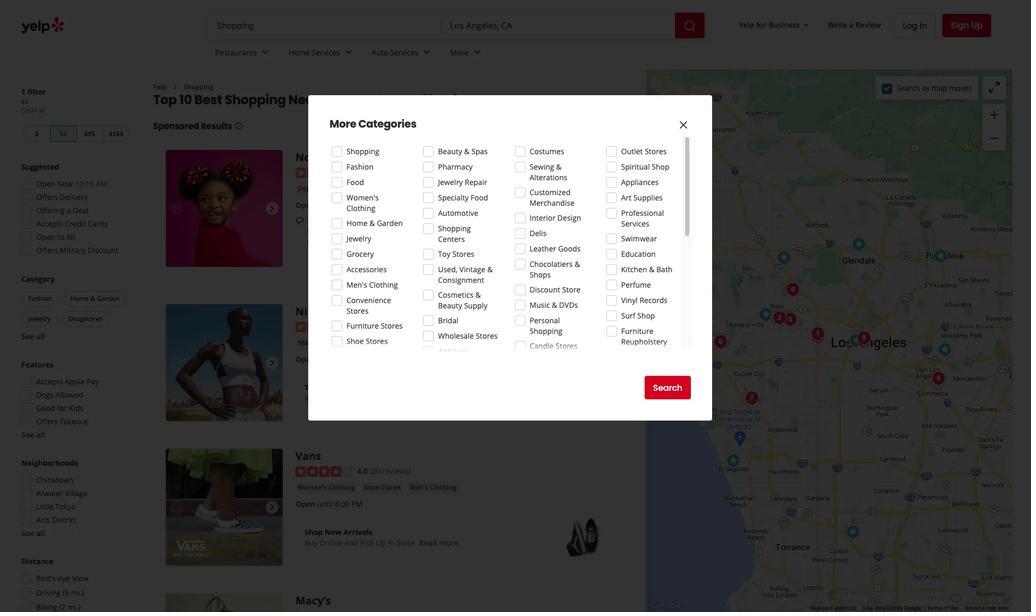 Task type: describe. For each thing, give the bounding box(es) containing it.
0 vertical spatial grove
[[510, 184, 531, 194]]

10
[[179, 91, 192, 109]]

"i actually hate to shop
[[307, 215, 387, 225]]

$$ button
[[50, 125, 77, 142]]

chinatown
[[36, 475, 74, 485]]

shop new arrivals buy online and pick up in store read more
[[305, 527, 458, 548]]

pm for nordstrom rack - los angeles
[[352, 200, 363, 210]]

group containing features
[[18, 359, 132, 440]]

clothing for the middle men's clothing link
[[364, 338, 391, 347]]

reupholstery
[[621, 337, 667, 347]]

yelp for yelp for business
[[739, 19, 755, 30]]

appliances
[[621, 177, 659, 187]]

spas
[[472, 146, 488, 156]]

men's clothing button for women's clothing
[[407, 483, 459, 493]]

$
[[35, 129, 39, 138]]

report a map error link
[[965, 605, 1010, 611]]

consignment
[[438, 275, 484, 285]]

store inside more categories dialog
[[562, 284, 581, 295]]

services for professional services
[[621, 219, 650, 229]]

1 filter $$ clear all
[[21, 87, 46, 115]]

more categories dialog
[[0, 0, 1032, 612]]

perfume
[[621, 280, 651, 290]]

write a review link
[[824, 15, 886, 34]]

it inside try our new gear irl if it's not meant to be, return it within 60 days.
[[406, 393, 410, 403]]

moves
[[950, 83, 973, 93]]

stores up vintage
[[453, 249, 475, 259]]

1 beauty from the top
[[438, 146, 462, 156]]

to left all
[[57, 232, 64, 242]]

0 horizontal spatial nordstrom rack - los angeles image
[[166, 150, 283, 267]]

stores inside the convenience stores
[[347, 306, 369, 316]]

home for home services link
[[289, 47, 310, 57]]

dvds
[[559, 300, 578, 310]]

specialty
[[438, 192, 469, 203]]

shop for surf shop
[[638, 311, 655, 321]]

citadel outlets image
[[928, 368, 949, 389]]

grocery
[[347, 249, 374, 259]]

terms of use
[[928, 605, 959, 611]]

nike the grove link
[[296, 304, 377, 319]]

japanla image
[[780, 309, 801, 330]]

2 horizontal spatial of
[[944, 605, 949, 611]]

1 vertical spatial men's clothing link
[[341, 338, 393, 349]]

& inside "button"
[[90, 294, 95, 303]]

shopping centers
[[438, 223, 471, 244]]

candle stores
[[530, 341, 578, 351]]

expand map image
[[988, 81, 1001, 94]]

& left bath on the right top of the page
[[649, 264, 655, 274]]

accepts for accepts apple pay
[[36, 376, 63, 387]]

map
[[863, 605, 874, 611]]

option group containing distance
[[18, 556, 132, 612]]

sponsored results
[[153, 120, 232, 133]]

stores down "(208" on the left bottom
[[366, 336, 388, 346]]

home for home & garden "button"
[[70, 294, 89, 303]]

top
[[153, 91, 177, 109]]

plus size fashion
[[367, 184, 421, 193]]

toy
[[438, 249, 451, 259]]

search for search as map moves
[[897, 83, 921, 93]]

men's clothing down pharmacy
[[429, 184, 477, 193]]

log in
[[903, 19, 927, 32]]

1 vertical spatial food
[[471, 192, 488, 203]]

group containing neighborhoods
[[18, 458, 132, 539]]

see all button for chinatown
[[21, 528, 45, 538]]

previous image
[[170, 356, 183, 369]]

0 vertical spatial jewelry
[[438, 177, 463, 187]]

0 vertical spatial shoe stores button
[[296, 338, 337, 349]]

koreatown galleria image
[[807, 326, 829, 347]]

not
[[322, 393, 334, 403]]

$$$$
[[109, 129, 124, 138]]

convenience
[[347, 295, 391, 305]]

arts
[[36, 515, 50, 525]]

men's inside more categories dialog
[[347, 280, 367, 290]]

offers for offers military discount
[[36, 245, 58, 255]]

of inside in store because i get completely exhausted by the end so i instead do almost all of my
[[381, 225, 388, 236]]

reviews) for vans
[[382, 466, 411, 476]]

instead
[[307, 225, 333, 236]]

men's clothing button for department stores
[[427, 183, 479, 194]]

2.9 star rating image
[[296, 322, 353, 333]]

village
[[65, 488, 88, 498]]

stores up spiritual shop
[[645, 146, 667, 156]]

offers takeout
[[36, 416, 88, 426]]

macy's link
[[296, 593, 331, 608]]

all down arts
[[36, 528, 45, 538]]

more for more
[[450, 47, 469, 57]]

dogs
[[36, 390, 54, 400]]

specialty food
[[438, 192, 488, 203]]

women's clothing button
[[296, 483, 357, 493]]

shoe stores for topmost 'shoe stores' button
[[298, 338, 335, 347]]

slideshow element for nordstrom
[[166, 150, 283, 267]]

shoe stores for bottom 'shoe stores' button
[[364, 483, 401, 492]]

reviews) for nike the grove
[[387, 321, 415, 331]]

0 horizontal spatial nike the grove image
[[166, 304, 283, 421]]

1 see all button from the top
[[21, 331, 45, 341]]

map for moves
[[932, 83, 948, 93]]

(189
[[370, 167, 385, 177]]

auto
[[372, 47, 388, 57]]

0 vertical spatial vans image
[[935, 339, 956, 361]]

cosiani image
[[848, 234, 870, 255]]

all inside 1 filter $$ clear all
[[38, 106, 45, 115]]

0 horizontal spatial grove
[[345, 304, 377, 319]]

0 horizontal spatial shoe stores link
[[296, 338, 337, 349]]

categories
[[359, 116, 417, 131]]

& left spas
[[464, 146, 470, 156]]

music & dvds
[[530, 300, 578, 310]]

offers for offers delivery
[[36, 192, 58, 202]]

shoe stores inside more categories dialog
[[347, 336, 388, 346]]

to inside try our new gear irl if it's not meant to be, return it within 60 days.
[[360, 393, 368, 403]]

a for offering
[[67, 205, 71, 215]]

stores down the 2.9 star rating image
[[315, 338, 335, 347]]

size
[[382, 184, 394, 193]]

2 horizontal spatial i
[[591, 215, 593, 225]]

1 vertical spatial jewelry
[[347, 233, 371, 244]]

see all for accepts apple pay
[[21, 430, 45, 440]]

open for open until 9:00 pm
[[296, 200, 316, 210]]

clothing for men's clothing link corresponding to department stores
[[450, 184, 477, 193]]

next image
[[266, 202, 279, 215]]

credit
[[65, 219, 86, 229]]

open for open until 8:00 pm
[[296, 499, 316, 509]]

the grove image
[[769, 307, 790, 329]]

1 see all from the top
[[21, 331, 45, 341]]

(20
[[370, 466, 381, 476]]

men's clothing link for department stores
[[427, 183, 479, 194]]

(208
[[370, 321, 385, 331]]

nordstrom
[[296, 150, 354, 165]]

$$ inside button
[[60, 129, 67, 138]]

near
[[288, 91, 319, 109]]

department stores link
[[296, 183, 361, 194]]

0 vertical spatial reviews)
[[387, 167, 415, 177]]

shoe for bottom 'shoe stores' button
[[364, 483, 379, 492]]

stores up "sports"
[[381, 321, 403, 331]]

16 info v2 image
[[234, 122, 243, 130]]

vans link
[[296, 449, 321, 463]]

garden inside "button"
[[97, 294, 120, 303]]

discount inside 'group'
[[88, 245, 118, 255]]

services for auto services
[[390, 47, 418, 57]]

& right almost
[[370, 218, 375, 228]]

yelp for business button
[[735, 15, 815, 34]]

4.0 (20 reviews)
[[357, 466, 411, 476]]

nordstromrack
[[546, 225, 599, 236]]

california
[[403, 91, 466, 109]]

group containing suggested
[[18, 162, 132, 259]]

store
[[397, 215, 415, 225]]

report
[[965, 605, 981, 611]]

online
[[320, 538, 343, 548]]

yelp for yelp link
[[153, 82, 167, 91]]

jewelry inside button
[[28, 314, 51, 323]]

stores inside department stores button
[[338, 184, 359, 193]]

fairfax
[[444, 338, 468, 349]]

vintage
[[460, 264, 486, 274]]

more categories
[[330, 116, 417, 131]]

(189 reviews)
[[370, 167, 415, 177]]

more inside 'shop new arrivals buy online and pick up in store read more'
[[439, 538, 458, 548]]

surf shop
[[621, 311, 655, 321]]

my
[[390, 225, 401, 236]]

furniture reupholstery
[[621, 326, 667, 347]]

chocolatiers
[[530, 259, 573, 269]]

auto services
[[372, 47, 418, 57]]

exhausted
[[504, 215, 541, 225]]

bridal
[[438, 315, 459, 325]]

group containing category
[[19, 274, 132, 342]]

men's for men's clothing button associated with department stores
[[429, 184, 448, 193]]

accepts for accepts credit cards
[[36, 219, 63, 229]]

close image
[[677, 118, 690, 131]]

stores down the 4.0 (20 reviews) on the bottom
[[381, 483, 401, 492]]

3.0 link
[[357, 166, 368, 178]]

allowed
[[56, 390, 83, 400]]

of inside online. i prefer to do all of it at nordstromrack (or…"
[[522, 225, 529, 236]]

0 vertical spatial more
[[327, 236, 347, 246]]

1 vertical spatial shoe stores button
[[362, 483, 403, 493]]

zoom in image
[[988, 108, 1001, 121]]

nike
[[296, 304, 320, 319]]

4 star rating image
[[296, 467, 353, 477]]

24 chevron down v2 image
[[259, 46, 272, 59]]

1 horizontal spatial shoe stores link
[[362, 483, 403, 493]]

1 vertical spatial nordstrom rack - los angeles image
[[755, 304, 777, 325]]

1 horizontal spatial up
[[972, 19, 983, 31]]

shop inside 'shop new arrivals buy online and pick up in store read more'
[[305, 527, 323, 537]]

irl
[[373, 383, 385, 393]]

see all for chinatown
[[21, 528, 45, 538]]

1 horizontal spatial los
[[391, 150, 409, 165]]

all down jewelry button
[[36, 331, 45, 341]]

24 chevron down v2 image for more
[[471, 46, 484, 59]]

prefer
[[468, 225, 490, 236]]

men's for middle men's clothing button
[[343, 338, 362, 347]]

to up almost
[[360, 215, 367, 225]]

fashion inside more categories dialog
[[347, 162, 374, 172]]

men's clothing down the 2.9
[[343, 338, 391, 347]]

nike the grove
[[296, 304, 377, 319]]

16 speech v2 image
[[296, 216, 304, 225]]

music
[[530, 300, 550, 310]]

garden inside more categories dialog
[[377, 218, 403, 228]]

& inside chocolatiers & shops
[[575, 259, 580, 269]]

more for more categories
[[330, 116, 356, 131]]

$$$
[[84, 129, 95, 138]]

24 chevron down v2 image for home services
[[342, 46, 355, 59]]

supply
[[464, 300, 488, 311]]

candle
[[530, 341, 554, 351]]

department stores
[[298, 184, 359, 193]]

westfield culver city image
[[742, 388, 763, 409]]

because
[[417, 215, 446, 225]]

up inside 'shop new arrivals buy online and pick up in store read more'
[[376, 538, 386, 548]]

shoe for topmost 'shoe stores' button
[[298, 338, 313, 347]]

by
[[543, 215, 551, 225]]

16 chevron right v2 image
[[171, 83, 180, 91]]

distance
[[21, 556, 54, 566]]

& inside used, vintage & consignment
[[488, 264, 493, 274]]

search image
[[684, 19, 697, 32]]

1 horizontal spatial nike the grove image
[[768, 306, 789, 327]]

april blooms boutique image
[[930, 246, 952, 267]]

all inside online. i prefer to do all of it at nordstromrack (or…"
[[512, 225, 520, 236]]

spiritual shop
[[621, 162, 670, 172]]

women's clothing link
[[296, 483, 357, 493]]

drugstores
[[69, 314, 103, 323]]



Task type: locate. For each thing, give the bounding box(es) containing it.
until
[[318, 200, 333, 210], [318, 499, 333, 509]]

it left "within"
[[406, 393, 410, 403]]

shoe inside more categories dialog
[[347, 336, 364, 346]]

map right 'as' on the top
[[932, 83, 948, 93]]

koreatown plaza image
[[807, 323, 829, 345]]

design
[[558, 213, 581, 223]]

0 vertical spatial discount
[[88, 245, 118, 255]]

0 horizontal spatial fashion
[[28, 294, 52, 303]]

2 horizontal spatial jewelry
[[438, 177, 463, 187]]

search down reupholstery
[[653, 382, 683, 394]]

2 offers from the top
[[36, 245, 58, 255]]

slideshow element
[[166, 150, 283, 267], [166, 304, 283, 421], [166, 449, 283, 566]]

0 horizontal spatial for
[[57, 403, 67, 413]]

0 horizontal spatial in
[[388, 538, 395, 548]]

3 see from the top
[[21, 528, 34, 538]]

services down the professional
[[621, 219, 650, 229]]

1 vertical spatial map
[[987, 605, 997, 611]]

clothing for men's clothing link related to women's clothing
[[430, 483, 457, 492]]

return
[[382, 393, 404, 403]]

offers delivery
[[36, 192, 88, 202]]

0 horizontal spatial it
[[406, 393, 410, 403]]

nordstrom rack - los angeles image
[[166, 150, 283, 267], [755, 304, 777, 325]]

all
[[66, 232, 75, 242]]

home inside "button"
[[70, 294, 89, 303]]

to left be,
[[360, 393, 368, 403]]

plus size fashion link
[[365, 183, 423, 194]]

reviews) up "sports"
[[387, 321, 415, 331]]

24 chevron down v2 image inside auto services link
[[421, 46, 433, 59]]

hate
[[342, 215, 358, 225]]

for for kids
[[57, 403, 67, 413]]

all down the offers takeout
[[36, 430, 45, 440]]

offers for offers takeout
[[36, 416, 58, 426]]

keyboard shortcuts button
[[811, 605, 857, 612]]

2 vertical spatial see all
[[21, 528, 45, 538]]

offers down good
[[36, 416, 58, 426]]

beauty up pharmacy
[[438, 146, 462, 156]]

0 vertical spatial fashion
[[347, 162, 374, 172]]

shop up buy
[[305, 527, 323, 537]]

1 horizontal spatial vans image
[[935, 339, 956, 361]]

reviews) right (20
[[382, 466, 411, 476]]

yelp inside button
[[739, 19, 755, 30]]

1 vertical spatial women's
[[298, 483, 327, 492]]

0 vertical spatial next image
[[266, 356, 279, 369]]

0 vertical spatial it
[[530, 225, 535, 236]]

1 vertical spatial more
[[439, 538, 458, 548]]

0 vertical spatial accepts
[[36, 219, 63, 229]]

0 horizontal spatial discount
[[88, 245, 118, 255]]

reviews)
[[387, 167, 415, 177], [387, 321, 415, 331], [382, 466, 411, 476]]

services
[[312, 47, 340, 57], [390, 47, 418, 57], [621, 219, 650, 229]]

open for open
[[296, 354, 316, 364]]

2 accepts from the top
[[36, 376, 63, 387]]

services right auto
[[390, 47, 418, 57]]

atwater village
[[36, 488, 88, 498]]

so
[[581, 215, 589, 225]]

shoe stores button down the 2.9 star rating image
[[296, 338, 337, 349]]

previous image for vans
[[170, 501, 183, 514]]

until up actually
[[318, 200, 333, 210]]

1 offers from the top
[[36, 192, 58, 202]]

5.11 tactical image
[[843, 522, 864, 543]]

accepts
[[36, 219, 63, 229], [36, 376, 63, 387]]

"i
[[307, 215, 312, 225]]

clothing
[[450, 184, 477, 193], [347, 203, 375, 213], [369, 280, 398, 290], [364, 338, 391, 347], [329, 483, 355, 492], [430, 483, 457, 492]]

0 horizontal spatial more
[[330, 116, 356, 131]]

of left my
[[381, 225, 388, 236]]

open up the try
[[296, 354, 316, 364]]

report a map error
[[965, 605, 1010, 611]]

8:00
[[335, 499, 350, 509]]

option group
[[18, 556, 132, 612]]

2 vertical spatial a
[[982, 605, 985, 611]]

women's clothing inside more categories dialog
[[347, 192, 379, 213]]

yelp for business
[[739, 19, 800, 30]]

jewelry up grocery
[[347, 233, 371, 244]]

customized merchandise
[[530, 187, 575, 208]]

it's
[[311, 393, 321, 403]]

a left deal
[[67, 205, 71, 215]]

beauty
[[438, 146, 462, 156], [438, 300, 462, 311]]

more link
[[442, 38, 492, 69]]

2 beauty from the top
[[438, 300, 462, 311]]

0 vertical spatial previous image
[[170, 202, 183, 215]]

(or…"
[[307, 236, 326, 246]]

1 accepts from the top
[[36, 219, 63, 229]]

1 vertical spatial grove
[[345, 304, 377, 319]]

see all down jewelry button
[[21, 331, 45, 341]]

open down suggested
[[36, 179, 55, 189]]

to inside online. i prefer to do all of it at nordstromrack (or…"
[[492, 225, 499, 236]]

up right pick
[[376, 538, 386, 548]]

$$ down 1
[[21, 97, 29, 106]]

1 horizontal spatial women's
[[347, 192, 379, 203]]

shop down outlet stores
[[652, 162, 670, 172]]

jewelry down fashion button
[[28, 314, 51, 323]]

interior
[[530, 213, 556, 223]]

stores right the "wholesale"
[[476, 331, 498, 341]]

shoe down (20
[[364, 483, 379, 492]]

0 vertical spatial see
[[21, 331, 34, 341]]

jewelry repair
[[438, 177, 487, 187]]

men's down the 2.9
[[343, 338, 362, 347]]

grove up the 2.9
[[345, 304, 377, 319]]

3 see all button from the top
[[21, 528, 45, 538]]

0 vertical spatial nordstrom rack - los angeles image
[[166, 150, 283, 267]]

1 vertical spatial previous image
[[170, 501, 183, 514]]

of down exhausted
[[522, 225, 529, 236]]

log
[[903, 19, 918, 32]]

driving (5 mi.)
[[36, 588, 84, 598]]

1 horizontal spatial services
[[390, 47, 418, 57]]

leather goods
[[530, 244, 581, 254]]

men's clothing inside more categories dialog
[[347, 280, 398, 290]]

the last bookstore image
[[853, 330, 874, 351]]

3 24 chevron down v2 image from the left
[[471, 46, 484, 59]]

0 vertical spatial new
[[335, 383, 352, 393]]

1 see from the top
[[21, 331, 34, 341]]

new up online
[[325, 527, 342, 537]]

0 vertical spatial map
[[932, 83, 948, 93]]

the los angeles sock market at universal studios city walk image
[[773, 247, 795, 269]]

1 horizontal spatial nordstrom rack - los angeles image
[[755, 304, 777, 325]]

3 see all from the top
[[21, 528, 45, 538]]

in inside 'shop new arrivals buy online and pick up in store read more'
[[388, 538, 395, 548]]

0 vertical spatial women's
[[347, 192, 379, 203]]

2 see all from the top
[[21, 430, 45, 440]]

0 horizontal spatial home
[[70, 294, 89, 303]]

map for error
[[987, 605, 997, 611]]

1 horizontal spatial fashion
[[347, 162, 374, 172]]

0 horizontal spatial do
[[335, 225, 344, 236]]

food left plus
[[347, 177, 364, 187]]

clothing inside women's clothing
[[347, 203, 375, 213]]

1 pm from the top
[[352, 200, 363, 210]]

1 horizontal spatial jewelry
[[347, 233, 371, 244]]

search left 'as' on the top
[[897, 83, 921, 93]]

24 chevron down v2 image for auto services
[[421, 46, 433, 59]]

for for business
[[756, 19, 767, 30]]

0 horizontal spatial women's
[[298, 483, 327, 492]]

business categories element
[[207, 38, 992, 69]]

1 vertical spatial vans image
[[166, 449, 283, 566]]

©2023
[[887, 605, 903, 611]]

actually
[[314, 215, 341, 225]]

0 vertical spatial search
[[897, 83, 921, 93]]

food down "repair"
[[471, 192, 488, 203]]

0 vertical spatial a
[[850, 19, 854, 30]]

shoe stores down the 4.0 (20 reviews) on the bottom
[[364, 483, 401, 492]]

2 horizontal spatial 24 chevron down v2 image
[[471, 46, 484, 59]]

1 horizontal spatial do
[[501, 225, 510, 236]]

0 horizontal spatial yelp
[[153, 82, 167, 91]]

& inside sewing & alterations
[[556, 162, 562, 172]]

men's down "accessories"
[[347, 280, 367, 290]]

map
[[932, 83, 948, 93], [987, 605, 997, 611]]

zoom out image
[[988, 132, 1001, 145]]

2 see all button from the top
[[21, 430, 45, 440]]

1 vertical spatial reviews)
[[387, 321, 415, 331]]

1 until from the top
[[318, 200, 333, 210]]

reviews) up plus size fashion
[[387, 167, 415, 177]]

2 vertical spatial jewelry
[[28, 314, 51, 323]]

clothing for women's clothing link
[[329, 483, 355, 492]]

more down instead
[[327, 236, 347, 246]]

2 vertical spatial men's clothing link
[[407, 483, 459, 493]]

discount store
[[530, 284, 581, 295]]

top 10 best shopping near los angeles, california
[[153, 91, 466, 109]]

furniture for furniture stores
[[347, 321, 379, 331]]

1 vertical spatial shop
[[638, 311, 655, 321]]

trove image
[[710, 331, 731, 353]]

0 horizontal spatial vans image
[[166, 449, 283, 566]]

yelp left business
[[739, 19, 755, 30]]

furniture inside furniture reupholstery
[[621, 326, 654, 336]]

furniture up reupholstery
[[621, 326, 654, 336]]

accessories
[[347, 264, 387, 274]]

2 see from the top
[[21, 430, 34, 440]]

men's clothing button down the 4.0 (20 reviews) on the bottom
[[407, 483, 459, 493]]

1 do from the left
[[335, 225, 344, 236]]

in
[[920, 19, 927, 32], [388, 538, 395, 548]]

services inside professional services
[[621, 219, 650, 229]]

0 vertical spatial pm
[[352, 200, 363, 210]]

0 horizontal spatial los
[[322, 91, 342, 109]]

costumes
[[530, 146, 564, 156]]

until for nordstrom rack - los angeles
[[318, 200, 333, 210]]

1 horizontal spatial 24 chevron down v2 image
[[421, 46, 433, 59]]

store up dvds
[[562, 284, 581, 295]]

eye
[[58, 573, 70, 583]]

2 vertical spatial home
[[70, 294, 89, 303]]

sign
[[951, 19, 970, 31]]

men's down the 4.0 (20 reviews) on the bottom
[[410, 483, 428, 492]]

new up "meant" on the left bottom
[[335, 383, 352, 393]]

search inside button
[[653, 382, 683, 394]]

services for home services
[[312, 47, 340, 57]]

outlet
[[621, 146, 643, 156]]

women's down 4 star rating image
[[298, 483, 327, 492]]

garden
[[377, 218, 403, 228], [97, 294, 120, 303]]

1 horizontal spatial garden
[[377, 218, 403, 228]]

2 horizontal spatial services
[[621, 219, 650, 229]]

24 chevron down v2 image
[[342, 46, 355, 59], [421, 46, 433, 59], [471, 46, 484, 59]]

1 24 chevron down v2 image from the left
[[342, 46, 355, 59]]

men's clothing link for women's clothing
[[407, 483, 459, 493]]

next image for vans
[[266, 501, 279, 514]]

i inside online. i prefer to do all of it at nordstromrack (or…"
[[464, 225, 466, 236]]

kids
[[69, 403, 84, 413]]

$$ inside 1 filter $$ clear all
[[21, 97, 29, 106]]

discount down cards
[[88, 245, 118, 255]]

little tokyo
[[36, 501, 76, 512]]

open until 8:00 pm
[[296, 499, 363, 509]]

to down "completely"
[[492, 225, 499, 236]]

stores
[[645, 146, 667, 156], [338, 184, 359, 193], [453, 249, 475, 259], [347, 306, 369, 316], [381, 321, 403, 331], [476, 331, 498, 341], [366, 336, 388, 346], [315, 338, 335, 347], [556, 341, 578, 351], [381, 483, 401, 492]]

search for search
[[653, 382, 683, 394]]

& right vintage
[[488, 264, 493, 274]]

0 vertical spatial home & garden
[[347, 218, 403, 228]]

24 chevron down v2 image inside home services link
[[342, 46, 355, 59]]

offers down open to all
[[36, 245, 58, 255]]

women's inside more categories dialog
[[347, 192, 379, 203]]

$$ right $
[[60, 129, 67, 138]]

discount inside more categories dialog
[[530, 284, 561, 295]]

slideshow element for nike
[[166, 304, 283, 421]]

0 horizontal spatial 24 chevron down v2 image
[[342, 46, 355, 59]]

sewing & alterations
[[530, 162, 568, 182]]

1 horizontal spatial home & garden
[[347, 218, 403, 228]]

do inside in store because i get completely exhausted by the end so i instead do almost all of my
[[335, 225, 344, 236]]

restaurants link
[[207, 38, 280, 69]]

1 previous image from the top
[[170, 202, 183, 215]]

0 horizontal spatial store
[[397, 538, 415, 548]]

next image for nike the grove
[[266, 356, 279, 369]]

store inside 'shop new arrivals buy online and pick up in store read more'
[[397, 538, 415, 548]]

stores up 9:00
[[338, 184, 359, 193]]

customized
[[530, 187, 571, 197]]

try our new gear irl if it's not meant to be, return it within 60 days.
[[305, 383, 464, 403]]

nike the grove image
[[166, 304, 283, 421], [768, 306, 789, 327]]

sports wear
[[399, 338, 438, 347]]

until for vans
[[318, 499, 333, 509]]

1 vertical spatial in
[[388, 538, 395, 548]]

& up drugstores
[[90, 294, 95, 303]]

2 previous image from the top
[[170, 501, 183, 514]]

fashion inside plus size fashion button
[[396, 184, 421, 193]]

pick
[[360, 538, 374, 548]]

2.9 (208 reviews)
[[357, 321, 415, 331]]

shopping link
[[184, 82, 213, 91]]

24 chevron down v2 image inside more link
[[471, 46, 484, 59]]

3.0
[[357, 167, 368, 177]]

home inside business categories 'element'
[[289, 47, 310, 57]]

in right pick
[[388, 538, 395, 548]]

sports wear link
[[397, 338, 440, 349]]

1 horizontal spatial more
[[439, 538, 458, 548]]

2 horizontal spatial home
[[347, 218, 368, 228]]

2 until from the top
[[318, 499, 333, 509]]

& left dvds
[[552, 300, 558, 310]]

0 horizontal spatial $$
[[21, 97, 29, 106]]

vans image
[[935, 339, 956, 361], [166, 449, 283, 566]]

accepts down offering
[[36, 219, 63, 229]]

up
[[972, 19, 983, 31], [376, 538, 386, 548]]

1 next image from the top
[[266, 356, 279, 369]]

shoe
[[347, 336, 364, 346], [298, 338, 313, 347], [364, 483, 379, 492]]

art
[[621, 192, 632, 203]]

a for report
[[982, 605, 985, 611]]

1 vertical spatial fashion
[[396, 184, 421, 193]]

1 horizontal spatial food
[[471, 192, 488, 203]]

jewelry up specialty
[[438, 177, 463, 187]]

0 vertical spatial see all button
[[21, 331, 45, 341]]

3 slideshow element from the top
[[166, 449, 283, 566]]

it left at
[[530, 225, 535, 236]]

online. i prefer to do all of it at nordstromrack (or…"
[[307, 225, 599, 246]]

shoe stores down the 2.9 star rating image
[[298, 338, 335, 347]]

2 vertical spatial see
[[21, 528, 34, 538]]

map region
[[552, 0, 1032, 612]]

drugstores button
[[62, 311, 110, 327]]

for up the offers takeout
[[57, 403, 67, 413]]

1 vertical spatial accepts
[[36, 376, 63, 387]]

2 24 chevron down v2 image from the left
[[421, 46, 433, 59]]

in inside log in link
[[920, 19, 927, 32]]

open for open to all
[[36, 232, 55, 242]]

next image
[[266, 356, 279, 369], [266, 501, 279, 514]]

beauty & spas
[[438, 146, 488, 156]]

see up distance
[[21, 528, 34, 538]]

i right so
[[591, 215, 593, 225]]

more inside dialog
[[330, 116, 356, 131]]

9:00
[[335, 200, 350, 210]]

men's for men's clothing button corresponding to women's clothing
[[410, 483, 428, 492]]

women's down the 3.0
[[347, 192, 379, 203]]

women's clothing down 4 star rating image
[[298, 483, 355, 492]]

1 horizontal spatial it
[[530, 225, 535, 236]]

2 do from the left
[[501, 225, 510, 236]]

vinyl
[[621, 295, 638, 305]]

group
[[983, 104, 1007, 150], [18, 162, 132, 259], [19, 274, 132, 342], [18, 359, 132, 440], [18, 458, 132, 539]]

0 horizontal spatial home & garden
[[70, 294, 120, 303]]

the
[[553, 215, 564, 225]]

None search field
[[208, 13, 707, 38]]

1 horizontal spatial i
[[464, 225, 466, 236]]

do down exhausted
[[501, 225, 510, 236]]

ovation hollywood image
[[782, 279, 804, 300]]

0 horizontal spatial i
[[448, 215, 450, 225]]

women's inside button
[[298, 483, 327, 492]]

0 horizontal spatial food
[[347, 177, 364, 187]]

1 vertical spatial women's clothing
[[298, 483, 355, 492]]

1 horizontal spatial discount
[[530, 284, 561, 295]]

3 star rating image
[[296, 168, 353, 178]]

2 vertical spatial fashion
[[28, 294, 52, 303]]

in right 'log'
[[920, 19, 927, 32]]

offers up offering
[[36, 192, 58, 202]]

women's clothing inside button
[[298, 483, 355, 492]]

store left read
[[397, 538, 415, 548]]

for left business
[[756, 19, 767, 30]]

home & garden inside more categories dialog
[[347, 218, 403, 228]]

2 vertical spatial slideshow element
[[166, 449, 283, 566]]

macy's
[[296, 593, 331, 608]]

-
[[385, 150, 389, 165]]

fashion button
[[21, 291, 59, 307]]

accepts apple pay
[[36, 376, 99, 387]]

accepts up dogs
[[36, 376, 63, 387]]

1 horizontal spatial $$
[[60, 129, 67, 138]]

mi.)
[[71, 588, 84, 598]]

open left all
[[36, 232, 55, 242]]

home & garden inside "button"
[[70, 294, 120, 303]]

for inside "yelp for business" button
[[756, 19, 767, 30]]

see for chinatown
[[21, 528, 34, 538]]

0 vertical spatial women's clothing
[[347, 192, 379, 213]]

the
[[323, 304, 343, 319]]

furniture for furniture reupholstery
[[621, 326, 654, 336]]

men's clothing button down the 2.9
[[341, 338, 393, 349]]

$$$$ button
[[103, 125, 130, 142]]

& inside the cosmetics & beauty supply
[[476, 290, 481, 300]]

more inside business categories 'element'
[[450, 47, 469, 57]]

open for open now 10:16 am
[[36, 179, 55, 189]]

see all button down good
[[21, 430, 45, 440]]

new inside try our new gear irl if it's not meant to be, return it within 60 days.
[[335, 383, 352, 393]]

2 vertical spatial men's clothing button
[[407, 483, 459, 493]]

beauty inside the cosmetics & beauty supply
[[438, 300, 462, 311]]

sign up
[[951, 19, 983, 31]]

men's clothing link down the 2.9
[[341, 338, 393, 349]]

for inside 'group'
[[57, 403, 67, 413]]

discount down shops
[[530, 284, 561, 295]]

home & garden
[[347, 218, 403, 228], [70, 294, 120, 303]]

2 next image from the top
[[266, 501, 279, 514]]

2 pm from the top
[[352, 499, 363, 509]]

see all down good
[[21, 430, 45, 440]]

little
[[36, 501, 53, 512]]

home inside more categories dialog
[[347, 218, 368, 228]]

1 vertical spatial men's clothing button
[[341, 338, 393, 349]]

all inside in store because i get completely exhausted by the end so i instead do almost all of my
[[371, 225, 379, 236]]

men's clothing link down pharmacy
[[427, 183, 479, 194]]

2 vertical spatial see all button
[[21, 528, 45, 538]]

0 horizontal spatial of
[[381, 225, 388, 236]]

1 vertical spatial offers
[[36, 245, 58, 255]]

shopping
[[184, 82, 213, 91], [225, 91, 286, 109], [347, 146, 379, 156], [438, 223, 471, 233], [530, 326, 563, 336]]

do inside online. i prefer to do all of it at nordstromrack (or…"
[[501, 225, 510, 236]]

men's clothing down the 4.0 (20 reviews) on the bottom
[[410, 483, 457, 492]]

all right clear
[[38, 106, 45, 115]]

1 vertical spatial until
[[318, 499, 333, 509]]

bird's-
[[36, 573, 58, 583]]

home & garden button
[[63, 291, 126, 307]]

google image
[[649, 598, 684, 612]]

1 horizontal spatial home
[[289, 47, 310, 57]]

up right the sign
[[972, 19, 983, 31]]

0 vertical spatial up
[[972, 19, 983, 31]]

shop down vinyl records
[[638, 311, 655, 321]]

2 slideshow element from the top
[[166, 304, 283, 421]]

macy's image
[[846, 330, 867, 351]]

0 horizontal spatial services
[[312, 47, 340, 57]]

review
[[856, 19, 881, 30]]

shoe stores down the 2.9
[[347, 336, 388, 346]]

shoe stores link down the 4.0 (20 reviews) on the bottom
[[362, 483, 403, 493]]

new inside 'shop new arrivals buy online and pick up in store read more'
[[325, 527, 342, 537]]

pm for vans
[[352, 499, 363, 509]]

see all button down jewelry button
[[21, 331, 45, 341]]

plus size fashion button
[[365, 183, 423, 194]]

previous image for nordstrom rack - los angeles
[[170, 202, 183, 215]]

see all button
[[21, 331, 45, 341], [21, 430, 45, 440], [21, 528, 45, 538]]

get
[[452, 215, 463, 225]]

0 vertical spatial food
[[347, 177, 364, 187]]

frocks & rocks image
[[723, 450, 744, 472]]

fashion inside fashion button
[[28, 294, 52, 303]]

1 horizontal spatial for
[[756, 19, 767, 30]]

men's clothing link down the 4.0 (20 reviews) on the bottom
[[407, 483, 459, 493]]

1 horizontal spatial of
[[522, 225, 529, 236]]

16 chevron down v2 image
[[803, 21, 811, 29]]

1 vertical spatial for
[[57, 403, 67, 413]]

grand central market image
[[854, 328, 875, 349]]

open down women's clothing button
[[296, 499, 316, 509]]

0 vertical spatial beauty
[[438, 146, 462, 156]]

1 vertical spatial shoe stores link
[[362, 483, 403, 493]]

it inside online. i prefer to do all of it at nordstromrack (or…"
[[530, 225, 535, 236]]

& up supply
[[476, 290, 481, 300]]

map left the error
[[987, 605, 997, 611]]

art supplies
[[621, 192, 663, 203]]

open up "i
[[296, 200, 316, 210]]

see all button for accepts apple pay
[[21, 430, 45, 440]]

3 offers from the top
[[36, 416, 58, 426]]

men's clothing button down pharmacy
[[427, 183, 479, 194]]

0 vertical spatial yelp
[[739, 19, 755, 30]]

previous image
[[170, 202, 183, 215], [170, 501, 183, 514]]

a for write
[[850, 19, 854, 30]]

arrivals
[[344, 527, 373, 537]]

see up neighborhoods
[[21, 430, 34, 440]]

los right near
[[322, 91, 342, 109]]

1 vertical spatial home
[[347, 218, 368, 228]]

furniture down the convenience stores
[[347, 321, 379, 331]]

see for accepts apple pay
[[21, 430, 34, 440]]

0 vertical spatial men's clothing link
[[427, 183, 479, 194]]

stores right candle
[[556, 341, 578, 351]]

0 vertical spatial slideshow element
[[166, 150, 283, 267]]

pm right 9:00
[[352, 200, 363, 210]]

shop for spiritual shop
[[652, 162, 670, 172]]

all down shop
[[371, 225, 379, 236]]

do up more link
[[335, 225, 344, 236]]

1 slideshow element from the top
[[166, 150, 283, 267]]



Task type: vqa. For each thing, say whether or not it's contained in the screenshot.
horses;
no



